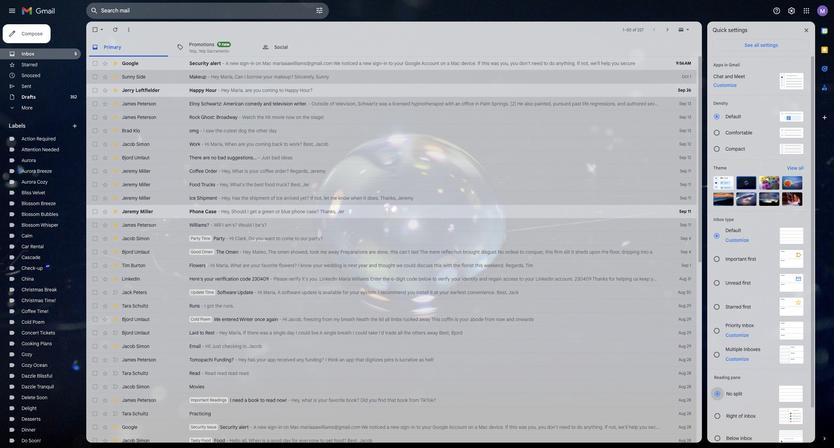 Task type: describe. For each thing, give the bounding box(es) containing it.
search mail image
[[88, 5, 100, 17]]

- up tasty food food - hello all, when is a good day for everyone to get food? best, jacob
[[250, 424, 252, 430]]

0 horizontal spatial that
[[355, 357, 364, 363]]

oct
[[682, 74, 689, 79]]

2 the from the left
[[268, 249, 276, 255]]

yet?
[[300, 195, 309, 201]]

verification
[[215, 276, 239, 282]]

next
[[348, 263, 357, 269]]

book?
[[346, 397, 359, 403]]

5 28 from the top
[[687, 411, 691, 416]]

support image
[[773, 7, 781, 15]]

- down clark,
[[240, 249, 242, 255]]

simon for work
[[136, 141, 150, 147]]

hey right hour
[[221, 87, 230, 93]]

maria, up no
[[210, 141, 224, 147]]

best, down regain
[[497, 289, 508, 296]]

0 horizontal spatial we'll
[[591, 60, 600, 66]]

labels heading
[[9, 123, 71, 129]]

i left got
[[204, 303, 206, 309]]

could for thought
[[404, 263, 416, 269]]

9:56 am
[[676, 61, 691, 66]]

0 horizontal spatial just
[[212, 343, 221, 349]]

breeze for blossom breeze
[[41, 201, 56, 207]]

0 vertical spatial now
[[286, 114, 295, 120]]

time! for christmas time!
[[44, 298, 56, 304]]

all inside button
[[799, 165, 804, 171]]

1 horizontal spatial read
[[228, 370, 238, 376]]

james for elroy schwartz: american comedy and television writer. - outside of television, schwartz was a licensed hypnotherapist with an office in palm springs. [2] he also painted, pursued past life regressions, and authored several non-fiction and fictional books. [
[[122, 101, 136, 107]]

issue
[[207, 425, 217, 430]]

ice
[[189, 195, 196, 201]]

time! for coffee time!
[[37, 308, 48, 314]]

all right lid at the bottom left
[[385, 316, 390, 323]]

cold poem link
[[22, 319, 45, 325]]

2 simon from the top
[[136, 236, 150, 242]]

jeremy for phone case - hey, should i get a green or blue phone case? thanks, jer
[[122, 209, 139, 215]]

i right flowers?
[[298, 263, 299, 269]]

0 vertical spatial regards,
[[290, 168, 309, 174]]

i right can
[[244, 74, 246, 80]]

maria, left can
[[220, 74, 234, 80]]

1 vertical spatial get
[[326, 438, 333, 444]]

1 code from the left
[[240, 276, 251, 282]]

hell!
[[425, 357, 434, 363]]

simon for movies
[[136, 384, 150, 390]]

0 horizontal spatial help
[[601, 60, 610, 66]]

delight link
[[22, 405, 37, 411]]

security issue security alert - a new sign-in on mac mariaaawilliams@gmail.com we noticed a new sign-in to your google account on a mac device. if this was you, you don't need to do anything. if not, we'll help you secure
[[191, 424, 663, 430]]

and inside chat and meet customize
[[725, 73, 733, 80]]

sep for hey, what's the best food truck? best, jer
[[680, 182, 687, 187]]

james for rock ghost: broadway - watch the hit movie now on the stage!
[[122, 114, 136, 120]]

3 13 from the top
[[688, 128, 691, 133]]

1 verify from the left
[[289, 276, 301, 282]]

11 for jeremy
[[688, 169, 691, 174]]

1 vertical spatial mariaaawilliams@gmail.com
[[300, 424, 360, 430]]

- right case
[[218, 209, 220, 215]]

are left done, at the bottom left of the page
[[369, 249, 376, 255]]

- right rest
[[216, 330, 218, 336]]

0 vertical spatial don't
[[519, 60, 530, 66]]

maria, up checking
[[229, 330, 242, 336]]

coffee time!
[[22, 308, 48, 314]]

1 vertical spatial favorite
[[329, 397, 345, 403]]

are for when
[[238, 141, 245, 147]]

maria, down can
[[231, 87, 244, 93]]

truck?
[[276, 182, 290, 188]]

attention needed
[[22, 147, 59, 153]]

thought
[[378, 263, 395, 269]]

read - read read read read.
[[189, 370, 250, 376]]

the right the saw
[[215, 128, 222, 134]]

2 vertical spatial for
[[292, 438, 298, 444]]

customize button for default
[[722, 236, 753, 244]]

what
[[302, 397, 312, 403]]

do soon!
[[22, 438, 41, 444]]

1 horizontal spatial now
[[496, 316, 505, 323]]

0 horizontal spatial secure
[[621, 60, 635, 66]]

saw
[[206, 128, 214, 134]]

0 horizontal spatial anything.
[[556, 60, 576, 66]]

1 horizontal spatial alert
[[239, 424, 249, 430]]

system.
[[361, 289, 377, 296]]

omen
[[277, 249, 289, 255]]

- down the work - hi maria, when are you coming back to work? best, jacob
[[258, 155, 260, 161]]

is right pets
[[395, 357, 398, 363]]

- right now!
[[288, 397, 290, 403]]

1 horizontal spatial no
[[726, 391, 732, 397]]

books.
[[716, 101, 731, 107]]

conquer,
[[525, 249, 544, 255]]

0 horizontal spatial get
[[250, 209, 257, 215]]

refresh image
[[112, 26, 119, 33]]

hi up 'once' at bottom
[[258, 289, 262, 296]]

sep 13 for schwartz
[[679, 101, 691, 106]]

1 horizontal spatial regards,
[[506, 263, 525, 269]]

[
[[732, 101, 734, 107]]

year
[[358, 263, 368, 269]]

0 horizontal spatial thanks,
[[320, 209, 337, 215]]

tara schultz for runs
[[122, 303, 148, 309]]

1 vertical spatial anything.
[[584, 424, 604, 430]]

26
[[686, 88, 691, 93]]

3 aug 28 from the top
[[679, 384, 691, 389]]

laid
[[189, 330, 199, 336]]

peterson for rock
[[137, 114, 156, 120]]

2 jack from the left
[[509, 289, 519, 296]]

1 happy from the left
[[189, 87, 204, 93]]

jacob simon for email
[[122, 343, 150, 349]]

is right coffin
[[455, 316, 458, 323]]

bjord umlaut for 20th row from the top of the page
[[122, 316, 150, 323]]

starred for starred first
[[726, 304, 742, 310]]

- right again
[[279, 316, 281, 323]]

0 horizontal spatial not,
[[314, 195, 323, 201]]

hey, left what
[[291, 397, 301, 403]]

breeze for aurora breeze
[[37, 168, 52, 174]]

we
[[396, 263, 402, 269]]

are left no
[[203, 155, 210, 161]]

the right got
[[215, 303, 222, 309]]

is right update
[[318, 289, 321, 296]]

check-up
[[22, 265, 43, 271]]

jeremy for ice shipment - hey, has the shipment of ice arrived yet? if not, let me know when it does. thanks, jeremy
[[122, 195, 138, 201]]

4 aug 28 from the top
[[679, 398, 691, 403]]

1 vertical spatial noticed
[[369, 424, 386, 430]]

10 row from the top
[[86, 178, 697, 191]]

i right should
[[247, 209, 249, 215]]

2 horizontal spatial need
[[559, 424, 570, 430]]

2 vertical spatial away
[[427, 330, 438, 336]]

sunny side
[[122, 74, 146, 80]]

15 row from the top
[[86, 245, 697, 259]]

25 row from the top
[[86, 380, 697, 394]]

0 horizontal spatial noticed
[[342, 60, 358, 66]]

- left hello
[[226, 438, 228, 444]]

9 row from the top
[[86, 164, 697, 178]]

earliest
[[450, 289, 466, 296]]

0 horizontal spatial we
[[214, 316, 221, 323]]

non-
[[664, 101, 674, 107]]

attention needed link
[[22, 147, 59, 153]]

- right work
[[202, 141, 204, 147]]

1 umlaut from the top
[[134, 155, 150, 161]]

cozy ocean link
[[22, 362, 47, 368]]

0 vertical spatial it
[[363, 195, 366, 201]]

aurora for aurora cozy
[[22, 179, 36, 185]]

hit
[[265, 114, 271, 120]]

0 vertical spatial inbox
[[744, 413, 756, 419]]

advanced search options image
[[313, 4, 326, 17]]

access
[[503, 276, 518, 282]]

1 vertical spatial that
[[387, 397, 396, 403]]

sep for watch the hit movie now on the stage!
[[679, 115, 686, 120]]

sep for hi maria, what are your favorite flowers? i know your wedding is next year and thought we could discuss this with the florist this weekend. regards, tim
[[682, 263, 689, 268]]

- right 'writer.'
[[308, 101, 310, 107]]

0 horizontal spatial you,
[[500, 60, 509, 66]]

christmas for christmas time!
[[22, 298, 43, 304]]

0 vertical spatial know
[[338, 195, 350, 201]]

2 aug 28 from the top
[[679, 371, 691, 376]]

density
[[713, 101, 728, 106]]

bjord for ninth row from the bottom
[[122, 330, 133, 336]]

dazzle for dazzle tranquil
[[22, 384, 36, 390]]

the left the florist
[[453, 263, 460, 269]]

jeremy miller for food trucks
[[122, 182, 151, 188]]

the left hit
[[257, 114, 264, 120]]

24 row from the top
[[86, 367, 697, 380]]

cold for cold poem
[[22, 319, 31, 325]]

the left stage!
[[303, 114, 310, 120]]

0 vertical spatial breath
[[341, 316, 355, 323]]

2 code from the left
[[407, 276, 417, 282]]

- down tomopachi
[[201, 370, 204, 376]]

below
[[419, 276, 431, 282]]

1 linkedin from the left
[[122, 276, 140, 282]]

0 horizontal spatial when
[[225, 141, 237, 147]]

all inside "button"
[[754, 42, 759, 48]]

hi right flowers
[[210, 263, 215, 269]]

0 vertical spatial just
[[261, 155, 270, 161]]

1 vertical spatial we'll
[[618, 424, 628, 430]]

sep 11 for yet?
[[680, 195, 691, 201]]

50
[[627, 27, 632, 32]]

sep for will i am's? would i be's?
[[680, 222, 687, 227]]

a up tasty food food - hello all, when is a good day for everyone to get food? best, jacob
[[253, 424, 256, 430]]

sep 11 for blue
[[679, 209, 691, 214]]

important readings i need a book to read now! - hey, what is your favorite book? did you find that book from tiktok?
[[191, 397, 436, 403]]

- right makeup
[[208, 74, 210, 80]]

hey, for hey, should i get a green or blue phone case? thanks, jer
[[221, 209, 230, 215]]

aug for fourth row from the bottom
[[679, 398, 686, 403]]

6 aug 28 from the top
[[679, 425, 691, 430]]

6 28 from the top
[[687, 425, 691, 430]]

do inside labels 'navigation'
[[22, 438, 28, 444]]

and left onwards
[[506, 316, 514, 323]]

borrow
[[247, 74, 262, 80]]

0 horizontal spatial alert
[[210, 60, 221, 66]]

0 vertical spatial thanks,
[[380, 195, 397, 201]]

of right right
[[738, 413, 743, 419]]

can
[[235, 74, 243, 80]]

fictional
[[698, 101, 715, 107]]

2 12 from the top
[[688, 155, 691, 160]]

1 horizontal spatial tab list
[[815, 22, 834, 424]]

multiple
[[726, 346, 743, 352]]

0 vertical spatial account
[[421, 60, 439, 66]]

hi left clark,
[[230, 236, 234, 242]]

want
[[265, 236, 275, 242]]

0 horizontal spatial could
[[298, 330, 310, 336]]

0 horizontal spatial do
[[549, 60, 555, 66]]

aug for 23th row from the top of the page
[[679, 357, 686, 362]]

0 vertical spatial need
[[532, 60, 542, 66]]

- right order
[[219, 168, 221, 174]]

1 read from the left
[[189, 370, 200, 376]]

best, right truck?
[[291, 182, 302, 188]]

sep 1
[[682, 263, 691, 268]]

phone
[[292, 209, 305, 215]]

of right 50
[[633, 27, 636, 32]]

0 vertical spatial with
[[445, 101, 454, 107]]

0 horizontal spatial device.
[[461, 60, 476, 66]]

miller for phone
[[140, 209, 153, 215]]

- left hi!
[[202, 343, 204, 349]]

29 row from the top
[[86, 434, 697, 448]]

into
[[641, 249, 649, 255]]

352
[[70, 94, 77, 99]]

would
[[238, 222, 252, 228]]

aug for ninth row from the bottom
[[679, 330, 686, 335]]

important for important first
[[726, 256, 747, 262]]

5 james peterson from the top
[[122, 397, 156, 403]]

1 book from the left
[[248, 397, 259, 403]]

- left the i
[[200, 128, 202, 134]]

sep 11 for jeremy
[[680, 169, 691, 174]]

12 row from the top
[[86, 205, 697, 218]]

the left floor,
[[601, 249, 609, 255]]

hi left the jacob,
[[283, 316, 287, 323]]

- left please
[[270, 276, 272, 282]]

1 vertical spatial inbox
[[740, 435, 752, 441]]

0 horizontal spatial favorite
[[261, 263, 278, 269]]

0 horizontal spatial jer
[[303, 182, 309, 188]]

and left regain
[[479, 276, 487, 282]]

best, down coffin
[[439, 330, 450, 336]]

is up food trucks - hey, what's the best food truck? best, jer at the left top of page
[[245, 168, 248, 174]]

1 vertical spatial help
[[629, 424, 638, 430]]

miller for coffee
[[139, 168, 151, 174]]

and up hit
[[263, 101, 271, 107]]

customize button for priority inbox
[[722, 331, 753, 339]]

settings image
[[788, 7, 796, 15]]

5 peterson from the top
[[137, 397, 156, 403]]

jacob simon for work
[[122, 141, 150, 147]]

dazzle for dazzle blissful
[[22, 373, 36, 379]]

2 sunny from the left
[[316, 74, 329, 80]]

toggle split pane mode image
[[678, 26, 684, 33]]

0 vertical spatial an
[[455, 101, 461, 107]]

of left ice at the top left
[[271, 195, 275, 201]]

2 horizontal spatial from
[[485, 316, 495, 323]]

1 230409 from the left
[[252, 276, 269, 282]]

2 read from the left
[[205, 370, 216, 376]]

pursued
[[553, 101, 571, 107]]

update inside update time software update - hi maria, a software update is available for your system. i recommend you install it at your earliest convenience. best, jack
[[191, 290, 204, 295]]

1 horizontal spatial it
[[430, 289, 433, 296]]

james peterson for tomopachi funding?
[[122, 357, 156, 363]]

2 sep 12 from the top
[[679, 155, 691, 160]]

schultz for runs
[[132, 303, 148, 309]]

phone
[[189, 209, 204, 215]]

19 row from the top
[[86, 299, 697, 313]]

find
[[378, 397, 386, 403]]

the left lid at the bottom left
[[370, 316, 378, 323]]

- down williams? - will i am's? would i be's?
[[226, 236, 228, 242]]

are for what
[[243, 263, 250, 269]]

mere
[[429, 249, 440, 255]]

and right fiction
[[689, 101, 697, 107]]

and right 'year'
[[369, 263, 377, 269]]

ice
[[276, 195, 283, 201]]

brad
[[122, 128, 132, 134]]

and left authored
[[617, 101, 625, 107]]

dazzle blissful link
[[22, 373, 52, 379]]

- right trucks
[[217, 182, 219, 188]]

of right outside
[[330, 101, 334, 107]]

back
[[272, 141, 283, 147]]

1 28 from the top
[[687, 357, 691, 362]]

best, right food?
[[348, 438, 358, 444]]

blossom for blossom bubbles
[[22, 211, 40, 217]]

0 horizontal spatial from
[[322, 316, 332, 323]]

quick settings element
[[713, 27, 748, 39]]

1 horizontal spatial device.
[[489, 424, 504, 430]]

14 row from the top
[[86, 232, 697, 245]]

1 vertical spatial jer
[[337, 209, 344, 215]]

3 the from the left
[[420, 249, 428, 255]]

more image
[[125, 26, 132, 33]]

row containing brad klo
[[86, 124, 697, 137]]

the left 6-
[[383, 276, 390, 282]]

inboxes
[[744, 346, 760, 352]]

2 horizontal spatial we
[[361, 424, 368, 430]]

time for software
[[205, 290, 214, 295]]

1 vertical spatial away
[[419, 316, 430, 323]]

security up hello
[[220, 424, 238, 430]]

2 happy from the left
[[285, 87, 299, 93]]

priority inbox
[[726, 322, 754, 328]]

1 horizontal spatial omen
[[225, 249, 238, 255]]

first for starred first
[[743, 304, 751, 310]]

i down the jacob,
[[296, 330, 297, 336]]

james peterson for williams?
[[122, 222, 156, 228]]

1 vertical spatial you,
[[528, 424, 537, 430]]

- right flowers
[[207, 263, 209, 269]]

has
[[248, 357, 255, 363]]

theme
[[713, 165, 727, 171]]

poem for cold poem we entered winter once again - hi jacob, freezing from my breath neath the lid all limbs tucked away this coffin is your abode from now and onwards
[[200, 317, 211, 322]]

sep 4 for hey mateo, the omen showed, took me away preparations are done, this can't last the mere reflection brought disgust no ordeal to conquer, this firm slit it sheds upon the floor, dripping into a
[[681, 249, 691, 254]]

2 tim from the left
[[526, 263, 533, 269]]

first for important first
[[748, 256, 756, 262]]

pets
[[384, 357, 394, 363]]

aug 29 for runs - i got the runs.
[[679, 303, 691, 308]]

hey left has at the left bottom of the page
[[238, 357, 247, 363]]

1 horizontal spatial for
[[343, 289, 349, 296]]

5 row from the top
[[86, 111, 697, 124]]

freezing
[[303, 316, 321, 323]]

oct 1
[[682, 74, 691, 79]]

2 horizontal spatial inbox
[[742, 322, 754, 328]]

2 app from the left
[[346, 357, 354, 363]]

7 row from the top
[[86, 137, 697, 151]]

promotions, 9 new messages, tab
[[172, 38, 256, 57]]

2 book from the left
[[397, 397, 408, 403]]

concert tickets link
[[22, 330, 55, 336]]

3 linkedin from the left
[[536, 276, 554, 282]]

food?
[[334, 438, 346, 444]]

older image
[[664, 26, 671, 33]]

cozy link
[[22, 351, 32, 358]]

see all settings button
[[713, 39, 810, 51]]

important for important readings i need a book to read now! - hey, what is your favorite book? did you find that book from tiktok?
[[191, 398, 209, 403]]

hey left 'mateo,' on the bottom of the page
[[243, 249, 251, 255]]

1 vertical spatial breath
[[338, 330, 352, 336]]

row containing linkedin
[[86, 272, 697, 286]]

our
[[300, 236, 308, 242]]

practicing link
[[189, 410, 660, 417]]

inbox for inbox type
[[713, 217, 724, 222]]

1 aug 28 from the top
[[679, 357, 691, 362]]

1 vertical spatial with
[[443, 263, 452, 269]]

is right what
[[313, 397, 317, 403]]

4 row from the top
[[86, 97, 734, 111]]

- right hour
[[218, 87, 220, 93]]

1 row from the top
[[86, 57, 697, 70]]

1 horizontal spatial do
[[577, 424, 583, 430]]

is left good
[[262, 438, 266, 444]]

1 12 from the top
[[688, 142, 691, 147]]

burton
[[131, 263, 145, 269]]

29 for email - hi! just checking in. jacob
[[687, 344, 691, 349]]

1 jack from the left
[[122, 289, 132, 296]]

- up 'once' at bottom
[[254, 289, 257, 296]]

hey up hour
[[211, 74, 219, 80]]

concert
[[22, 330, 39, 336]]

1 vertical spatial need
[[232, 397, 243, 403]]

2 default from the top
[[726, 227, 741, 234]]

- right funding? at left bottom
[[235, 357, 237, 363]]

1 50 of 227
[[623, 27, 644, 32]]

0 vertical spatial mariaaawilliams@gmail.com
[[273, 60, 333, 66]]

1 bjord umlaut from the top
[[122, 155, 150, 161]]

in.
[[243, 343, 248, 349]]

all right trade
[[398, 330, 403, 336]]

coffee for coffee order - hey, what is your coffee order? regards, jeremy
[[189, 168, 204, 174]]

1 vertical spatial an
[[339, 357, 345, 363]]

settings inside "button"
[[760, 42, 778, 48]]

5 jacob simon from the top
[[122, 438, 150, 444]]

2 28 from the top
[[687, 371, 691, 376]]

received
[[277, 357, 295, 363]]

i right the will
[[222, 222, 224, 228]]

- down sacramento
[[222, 60, 224, 66]]

1 horizontal spatial from
[[409, 397, 419, 403]]

row containing jerry leftfielder
[[86, 84, 697, 97]]

jacob simon for movies
[[122, 384, 150, 390]]

3 sep 13 from the top
[[679, 128, 691, 133]]

1 vertical spatial account
[[449, 424, 467, 430]]

first for unread first
[[742, 280, 751, 286]]

26 row from the top
[[86, 394, 697, 407]]

compose
[[22, 31, 43, 37]]

tab list inside main content
[[86, 38, 702, 57]]

aug for 20th row from the top of the page
[[679, 317, 686, 322]]

2 230409 from the left
[[575, 276, 591, 282]]

7 aug 28 from the top
[[679, 438, 691, 443]]

aug 29 for email - hi! just checking in. jacob
[[679, 344, 691, 349]]

jeremy for food trucks - hey, what's the best food truck? best, jer
[[122, 182, 138, 188]]

3 28 from the top
[[687, 384, 691, 389]]

required
[[37, 136, 56, 142]]

does.
[[367, 195, 379, 201]]

0 vertical spatial away
[[328, 249, 339, 255]]

11 row from the top
[[86, 191, 697, 205]]

28 row from the top
[[86, 421, 697, 434]]

- left the will
[[210, 222, 213, 228]]

- right runs
[[201, 303, 203, 309]]

be's?
[[255, 222, 267, 228]]

[2]
[[510, 101, 516, 107]]

preparations
[[340, 249, 368, 255]]

coffee time! link
[[22, 308, 48, 314]]

starred first
[[726, 304, 751, 310]]

1 default from the top
[[726, 114, 741, 120]]

0 vertical spatial cozy
[[37, 179, 48, 185]]

the right has
[[241, 195, 248, 201]]

shipment
[[250, 195, 269, 201]]

i
[[203, 128, 205, 134]]

main menu image
[[8, 7, 16, 15]]

the right dog
[[248, 128, 255, 134]]

thanks
[[592, 276, 608, 282]]

0 vertical spatial settings
[[728, 27, 748, 34]]

coming for back
[[255, 141, 271, 147]]

best
[[254, 182, 264, 188]]



Task type: locate. For each thing, give the bounding box(es) containing it.
starred for starred 'link'
[[22, 62, 37, 68]]

1 horizontal spatial we
[[334, 60, 340, 66]]

2 horizontal spatial food
[[214, 438, 225, 444]]

here's
[[189, 276, 203, 282]]

delete soon
[[22, 395, 47, 401]]

hey right rest
[[219, 330, 228, 336]]

inbox for inbox
[[22, 51, 34, 57]]

simon for email
[[136, 343, 150, 349]]

security for alert
[[189, 60, 209, 66]]

0 vertical spatial tara schultz
[[122, 303, 148, 309]]

breeze up aurora cozy link on the left
[[37, 168, 52, 174]]

1 horizontal spatial know
[[338, 195, 350, 201]]

1 horizontal spatial book
[[397, 397, 408, 403]]

row
[[86, 57, 697, 70], [86, 70, 697, 84], [86, 84, 697, 97], [86, 97, 734, 111], [86, 111, 697, 124], [86, 124, 697, 137], [86, 137, 697, 151], [86, 151, 697, 164], [86, 164, 697, 178], [86, 178, 697, 191], [86, 191, 697, 205], [86, 205, 697, 218], [86, 218, 697, 232], [86, 232, 697, 245], [86, 245, 697, 259], [86, 259, 697, 272], [86, 272, 697, 286], [86, 286, 697, 299], [86, 299, 697, 313], [86, 313, 697, 326], [86, 326, 697, 340], [86, 340, 697, 353], [86, 353, 697, 367], [86, 367, 697, 380], [86, 380, 697, 394], [86, 394, 697, 407], [86, 407, 697, 421], [86, 421, 697, 434], [86, 434, 697, 448]]

gmail image
[[22, 4, 58, 18]]

1 horizontal spatial sunny
[[316, 74, 329, 80]]

sincerely,
[[294, 74, 315, 80]]

1 for flowers - hi maria, what are your favorite flowers? i know your wedding is next year and thought we could discuss this with the florist this weekend. regards, tim
[[690, 263, 691, 268]]

customize
[[713, 82, 737, 88], [726, 237, 749, 243], [726, 332, 749, 338], [726, 356, 749, 362]]

2 horizontal spatial not,
[[609, 424, 617, 430]]

0 vertical spatial 1
[[623, 27, 624, 32]]

could for breath
[[355, 330, 367, 336]]

time inside party time party - hi clark, do you want to come to our party?
[[201, 236, 210, 241]]

coming down other
[[255, 141, 271, 147]]

0 vertical spatial device.
[[461, 60, 476, 66]]

important first
[[726, 256, 756, 262]]

book right find
[[397, 397, 408, 403]]

1 vertical spatial secure
[[648, 424, 663, 430]]

0 vertical spatial time
[[201, 236, 210, 241]]

jack left peters
[[122, 289, 132, 296]]

get
[[250, 209, 257, 215], [326, 438, 333, 444]]

5 aug 28 from the top
[[679, 411, 691, 416]]

2 29 from the top
[[687, 317, 691, 322]]

christmas for christmas break
[[22, 287, 43, 293]]

no split
[[726, 391, 742, 397]]

cozy down cooking
[[22, 351, 32, 358]]

1 vertical spatial 1
[[690, 74, 691, 79]]

0 horizontal spatial food
[[189, 182, 200, 188]]

maria, down please
[[263, 289, 277, 296]]

0 horizontal spatial single
[[273, 330, 286, 336]]

1 horizontal spatial noticed
[[369, 424, 386, 430]]

blossom for blossom breeze
[[22, 201, 40, 207]]

palm
[[480, 101, 491, 107]]

fiction
[[674, 101, 688, 107]]

aug 29 for laid to rest - hey maria, if there was a single day i could live a single breath i could take i'd trade all the others away best, bjord
[[679, 330, 691, 335]]

3 james peterson from the top
[[122, 222, 156, 228]]

customize for default
[[726, 237, 749, 243]]

now
[[286, 114, 295, 120], [496, 316, 505, 323]]

tiktok?
[[420, 397, 436, 403]]

when right 'all,'
[[249, 438, 261, 444]]

elroy schwartz: american comedy and television writer. - outside of television, schwartz was a licensed hypnotherapist with an office in palm springs. [2] he also painted, pursued past life regressions, and authored several non-fiction and fictional books. [
[[189, 101, 734, 107]]

3 blossom from the top
[[22, 222, 40, 228]]

9 new
[[218, 42, 230, 47]]

starred up 'snoozed' at top left
[[22, 62, 37, 68]]

just up coffee
[[261, 155, 270, 161]]

work?
[[289, 141, 302, 147]]

once
[[255, 316, 265, 323]]

None search field
[[86, 3, 329, 19]]

1 dazzle from the top
[[22, 373, 36, 379]]

starred inside labels 'navigation'
[[22, 62, 37, 68]]

0 vertical spatial christmas
[[22, 287, 43, 293]]

first up priority inbox
[[743, 304, 751, 310]]

7 28 from the top
[[687, 438, 691, 443]]

sep 11 for jer
[[680, 182, 691, 187]]

sep 13
[[679, 101, 691, 106], [679, 115, 691, 120], [679, 128, 691, 133]]

important inside important readings i need a book to read now! - hey, what is your favorite book? did you find that book from tiktok?
[[191, 398, 209, 403]]

jack down access
[[509, 289, 519, 296]]

1 vertical spatial christmas
[[22, 298, 43, 304]]

poem up concert tickets
[[33, 319, 45, 325]]

tara for practicing
[[122, 411, 131, 417]]

cutest
[[224, 128, 237, 134]]

1 vertical spatial do
[[577, 424, 583, 430]]

0 vertical spatial we'll
[[591, 60, 600, 66]]

1 vertical spatial time!
[[37, 308, 48, 314]]

primary tab
[[86, 38, 171, 57]]

default down the type
[[726, 227, 741, 234]]

aug for 25th row
[[679, 384, 686, 389]]

needed
[[42, 147, 59, 153]]

cozy for cozy ocean
[[22, 362, 32, 368]]

1 vertical spatial sep 12
[[679, 155, 691, 160]]

anything.
[[556, 60, 576, 66], [584, 424, 604, 430]]

jeremy miller for ice shipment
[[122, 195, 151, 201]]

settings right quick on the right top of the page
[[728, 27, 748, 34]]

1 horizontal spatial happy
[[285, 87, 299, 93]]

main content containing promotions
[[86, 22, 734, 448]]

security inside 'security issue security alert - a new sign-in on mac mariaaawilliams@gmail.com we noticed a new sign-in to your google account on a mac device. if this was you, you don't need to do anything. if not, we'll help you secure'
[[191, 425, 206, 430]]

0 horizontal spatial read
[[189, 370, 200, 376]]

he
[[517, 101, 523, 107]]

row containing tim burton
[[86, 259, 697, 272]]

blossom down blossom breeze link
[[22, 211, 40, 217]]

30
[[686, 290, 691, 295]]

1 vertical spatial coming
[[255, 141, 271, 147]]

11 for jer
[[688, 182, 691, 187]]

18 row from the top
[[86, 286, 697, 299]]

customize button
[[709, 81, 741, 89], [722, 236, 753, 244], [722, 331, 753, 339], [722, 355, 753, 363]]

am's?
[[225, 222, 237, 228]]

1 vertical spatial blossom
[[22, 211, 40, 217]]

please
[[273, 276, 288, 282]]

time for party
[[201, 236, 210, 241]]

coming for to
[[262, 87, 278, 93]]

29 for runs - i got the runs.
[[687, 303, 691, 308]]

movie
[[272, 114, 285, 120]]

1 vertical spatial day
[[287, 330, 295, 336]]

hey, left has
[[222, 195, 231, 201]]

4 simon from the top
[[136, 384, 150, 390]]

peterson for williams?
[[137, 222, 156, 228]]

hi right work
[[205, 141, 209, 147]]

2 james from the top
[[122, 114, 136, 120]]

cozy down cozy link
[[22, 362, 32, 368]]

1 vertical spatial device.
[[489, 424, 504, 430]]

customize button down multiple
[[722, 355, 753, 363]]

4 james from the top
[[122, 357, 136, 363]]

aurora down attention
[[22, 157, 36, 163]]

1 james peterson from the top
[[122, 101, 156, 107]]

4 peterson from the top
[[137, 357, 156, 363]]

recommend
[[381, 289, 406, 296]]

customize down priority inbox
[[726, 332, 749, 338]]

1 vertical spatial inbox
[[713, 217, 724, 222]]

security for issue
[[191, 425, 206, 430]]

3 jeremy miller from the top
[[122, 195, 151, 201]]

11 for yet?
[[688, 195, 691, 201]]

do left soon!
[[22, 438, 28, 444]]

5 simon from the top
[[136, 438, 150, 444]]

onwards
[[516, 316, 534, 323]]

tab list containing promotions
[[86, 38, 702, 57]]

customize down multiple
[[726, 356, 749, 362]]

trucks
[[201, 182, 215, 188]]

app
[[267, 357, 276, 363], [346, 357, 354, 363]]

poem
[[200, 317, 211, 322], [33, 319, 45, 325]]

default down "["
[[726, 114, 741, 120]]

1 horizontal spatial me
[[330, 195, 337, 201]]

mariaaawilliams@gmail.com up food?
[[300, 424, 360, 430]]

1 horizontal spatial jer
[[337, 209, 344, 215]]

0 vertical spatial starred
[[22, 62, 37, 68]]

bjord for 15th row from the top
[[122, 249, 133, 255]]

hey, for hey, what's the best food truck? best, jer
[[220, 182, 229, 188]]

0 horizontal spatial read
[[217, 370, 227, 376]]

4 jacob simon from the top
[[122, 384, 150, 390]]

4 28 from the top
[[687, 398, 691, 403]]

miller for food
[[139, 182, 151, 188]]

4 jeremy miller from the top
[[122, 209, 153, 215]]

drafts link
[[22, 94, 36, 100]]

james peterson for rock ghost: broadway
[[122, 114, 156, 120]]

13 for schwartz
[[688, 101, 691, 106]]

favorite left book?
[[329, 397, 345, 403]]

3 schultz from the top
[[132, 411, 148, 417]]

entered
[[222, 316, 238, 323]]

1 vertical spatial aurora
[[22, 168, 36, 174]]

neath
[[356, 316, 369, 323]]

i left be's?
[[253, 222, 254, 228]]

1 single from the left
[[273, 330, 286, 336]]

2 peterson from the top
[[137, 114, 156, 120]]

4 for hey mateo, the omen showed, took me away preparations are done, this can't last the mere reflection brought disgust no ordeal to conquer, this firm slit it sheds upon the floor, dripping into a
[[689, 249, 691, 254]]

cascade link
[[22, 254, 40, 261]]

1 tara schultz from the top
[[122, 303, 148, 309]]

cozy for cozy link
[[22, 351, 32, 358]]

3 james from the top
[[122, 222, 136, 228]]

view all button
[[783, 164, 808, 172]]

1 sep 12 from the top
[[679, 142, 691, 147]]

29 for laid to rest - hey maria, if there was a single day i could live a single breath i could take i'd trade all the others away best, bjord
[[687, 330, 691, 335]]

1 horizontal spatial the
[[268, 249, 276, 255]]

2 blossom from the top
[[22, 211, 40, 217]]

blossom for blossom whisper
[[22, 222, 40, 228]]

again
[[266, 316, 278, 323]]

funding?
[[214, 357, 234, 363]]

dog
[[238, 128, 247, 134]]

i right "readings"
[[230, 397, 231, 403]]

james peterson for elroy schwartz: american comedy and television writer.
[[122, 101, 156, 107]]

bjord umlaut for 15th row from the top
[[122, 249, 150, 255]]

are for maria,
[[245, 87, 252, 93]]

aug for 19th row
[[679, 303, 686, 308]]

what up verification
[[230, 263, 241, 269]]

right
[[726, 413, 737, 419]]

social tab
[[257, 38, 342, 57]]

everyone
[[299, 438, 319, 444]]

1 13 from the top
[[688, 101, 691, 106]]

best, right work?
[[303, 141, 314, 147]]

come
[[282, 236, 294, 242]]

3 tara schultz from the top
[[122, 411, 148, 417]]

the left others
[[404, 330, 411, 336]]

more button
[[0, 102, 81, 113]]

0 vertical spatial no
[[498, 249, 504, 255]]

now right movie
[[286, 114, 295, 120]]

0 vertical spatial day
[[269, 128, 277, 134]]

1 vertical spatial tara
[[122, 370, 131, 376]]

227
[[637, 27, 644, 32]]

favorite down 'mateo,' on the bottom of the page
[[261, 263, 278, 269]]

winter
[[239, 316, 253, 323]]

row containing sunny side
[[86, 70, 697, 84]]

Search mail text field
[[101, 7, 297, 14]]

1 sunny from the left
[[122, 74, 135, 80]]

2 horizontal spatial read
[[266, 397, 276, 403]]

0 horizontal spatial the
[[216, 249, 224, 255]]

1 horizontal spatial an
[[455, 101, 461, 107]]

is left next
[[343, 263, 347, 269]]

customize button for multiple inboxes
[[722, 355, 753, 363]]

0 horizontal spatial important
[[191, 398, 209, 403]]

hey, left should
[[221, 209, 230, 215]]

1 aurora from the top
[[22, 157, 36, 163]]

or
[[276, 209, 280, 215]]

0 vertical spatial help
[[601, 60, 610, 66]]

1 sep 13 from the top
[[679, 101, 691, 106]]

None checkbox
[[92, 87, 98, 94], [92, 141, 98, 148], [92, 154, 98, 161], [92, 195, 98, 202], [92, 235, 98, 242], [92, 289, 98, 296], [92, 316, 98, 323], [92, 330, 98, 336], [92, 357, 98, 363], [92, 370, 98, 377], [92, 397, 98, 404], [92, 437, 98, 444], [92, 87, 98, 94], [92, 141, 98, 148], [92, 154, 98, 161], [92, 195, 98, 202], [92, 235, 98, 242], [92, 289, 98, 296], [92, 316, 98, 323], [92, 330, 98, 336], [92, 357, 98, 363], [92, 370, 98, 377], [92, 397, 98, 404], [92, 437, 98, 444]]

cozy up velvet
[[37, 179, 48, 185]]

coffee inside row
[[189, 168, 204, 174]]

labels navigation
[[0, 22, 86, 448]]

it
[[571, 249, 574, 255]]

2 jacob simon from the top
[[122, 236, 150, 242]]

1 tim from the left
[[122, 263, 130, 269]]

3 simon from the top
[[136, 343, 150, 349]]

1 4 from the top
[[689, 236, 691, 241]]

1 horizontal spatial don't
[[547, 424, 558, 430]]

2 bjord umlaut from the top
[[122, 249, 150, 255]]

aug for row containing linkedin
[[679, 276, 687, 281]]

1 horizontal spatial not,
[[581, 60, 589, 66]]

blossom down bliss velvet link on the left top of page
[[22, 201, 40, 207]]

22 row from the top
[[86, 340, 697, 353]]

desserts
[[22, 416, 41, 422]]

customize inside chat and meet customize
[[713, 82, 737, 88]]

a left software
[[278, 289, 281, 296]]

0 vertical spatial sep 12
[[679, 142, 691, 147]]

13 row from the top
[[86, 218, 697, 232]]

2 vertical spatial blossom
[[22, 222, 40, 228]]

plans
[[40, 341, 52, 347]]

sep for hi maria, when are you coming back to work? best, jacob
[[679, 142, 686, 147]]

a right live
[[320, 330, 323, 336]]

get right should
[[250, 209, 257, 215]]

1 blossom from the top
[[22, 201, 40, 207]]

jacob,
[[288, 316, 302, 323]]

read up 'movies'
[[189, 370, 200, 376]]

2 vertical spatial tara schultz
[[122, 411, 148, 417]]

coffee for coffee time!
[[22, 308, 36, 314]]

upon
[[589, 249, 600, 255]]

4 29 from the top
[[687, 344, 691, 349]]

1 sep 4 from the top
[[681, 236, 691, 241]]

hey
[[211, 74, 219, 80], [221, 87, 230, 93], [243, 249, 251, 255], [219, 330, 228, 336], [238, 357, 247, 363]]

dazzle up delete
[[22, 384, 36, 390]]

main content
[[86, 22, 734, 448]]

bad
[[218, 155, 226, 161], [272, 155, 280, 161]]

0 vertical spatial you,
[[500, 60, 509, 66]]

None checkbox
[[92, 26, 98, 33], [92, 60, 98, 67], [92, 73, 98, 80], [92, 100, 98, 107], [92, 114, 98, 121], [92, 127, 98, 134], [92, 168, 98, 175], [92, 181, 98, 188], [92, 208, 98, 215], [92, 222, 98, 228], [92, 249, 98, 255], [92, 262, 98, 269], [92, 276, 98, 282], [92, 303, 98, 309], [92, 343, 98, 350], [92, 384, 98, 390], [92, 410, 98, 417], [92, 424, 98, 431], [92, 26, 98, 33], [92, 60, 98, 67], [92, 73, 98, 80], [92, 100, 98, 107], [92, 114, 98, 121], [92, 127, 98, 134], [92, 168, 98, 175], [92, 181, 98, 188], [92, 208, 98, 215], [92, 222, 98, 228], [92, 249, 98, 255], [92, 262, 98, 269], [92, 276, 98, 282], [92, 303, 98, 309], [92, 343, 98, 350], [92, 384, 98, 390], [92, 410, 98, 417], [92, 424, 98, 431]]

1 aug 29 from the top
[[679, 303, 691, 308]]

device.
[[461, 60, 476, 66], [489, 424, 504, 430]]

3 umlaut from the top
[[134, 316, 150, 323]]

aug for 29th row from the top of the page
[[679, 438, 686, 443]]

1 vertical spatial what
[[230, 263, 241, 269]]

1 horizontal spatial app
[[346, 357, 354, 363]]

1 jeremy miller from the top
[[122, 168, 151, 174]]

work
[[189, 141, 200, 147]]

i right system.
[[378, 289, 379, 296]]

aurora for aurora breeze
[[22, 168, 36, 174]]

single down again
[[273, 330, 286, 336]]

0 horizontal spatial omen
[[202, 249, 213, 254]]

soon
[[36, 395, 47, 401]]

2 christmas from the top
[[22, 298, 43, 304]]

sep for hey, has the shipment of ice arrived yet? if not, let me know when it does. thanks, jeremy
[[680, 195, 687, 201]]

christmas down china at the bottom left of page
[[22, 287, 43, 293]]

1 up 31 on the right of page
[[690, 263, 691, 268]]

1 horizontal spatial could
[[355, 330, 367, 336]]

1 horizontal spatial you,
[[528, 424, 537, 430]]

single down my
[[324, 330, 336, 336]]

ideas
[[281, 155, 292, 161]]

delete soon link
[[22, 395, 47, 401]]

27 row from the top
[[86, 407, 697, 421]]

food inside tasty food food - hello all, when is a good day for everyone to get food? best, jacob
[[202, 438, 211, 443]]

1 horizontal spatial when
[[249, 438, 261, 444]]

jeremy miller for coffee order
[[122, 168, 151, 174]]

inbox
[[744, 413, 756, 419], [740, 435, 752, 441]]

8 row from the top
[[86, 151, 697, 164]]

work - hi maria, when are you coming back to work? best, jacob
[[189, 141, 328, 147]]

1 horizontal spatial party
[[214, 236, 225, 242]]

desserts link
[[22, 416, 41, 422]]

tara schultz for practicing
[[122, 411, 148, 417]]

0 vertical spatial when
[[225, 141, 237, 147]]

2 linkedin from the left
[[319, 276, 338, 282]]

display density element
[[713, 101, 804, 106]]

i left think
[[325, 357, 326, 363]]

2 tara from the top
[[122, 370, 131, 376]]

just
[[261, 155, 270, 161], [212, 343, 221, 349]]

230409
[[252, 276, 269, 282], [575, 276, 591, 282]]

the left 'best'
[[246, 182, 253, 188]]

0 vertical spatial 4
[[689, 236, 691, 241]]

peterson for tomopachi
[[137, 357, 156, 363]]

blissful
[[37, 373, 52, 379]]

that left digitizes
[[355, 357, 364, 363]]

software
[[217, 289, 236, 296]]

1 schultz from the top
[[132, 303, 148, 309]]

0 horizontal spatial cold
[[22, 319, 31, 325]]

inbox inside labels 'navigation'
[[22, 51, 34, 57]]

read left read.
[[228, 370, 238, 376]]

poem inside labels 'navigation'
[[33, 319, 45, 325]]

1 jacob simon from the top
[[122, 141, 150, 147]]

verify left it's
[[289, 276, 301, 282]]

0 vertical spatial secure
[[621, 60, 635, 66]]

20 row from the top
[[86, 313, 697, 326]]

1 horizontal spatial poem
[[200, 317, 211, 322]]

- right shipment
[[218, 195, 221, 201]]

customize for multiple inboxes
[[726, 356, 749, 362]]

1 vertical spatial know
[[301, 263, 312, 269]]

time down williams?
[[201, 236, 210, 241]]

1 app from the left
[[267, 357, 276, 363]]

up
[[37, 265, 43, 271]]

cold for cold poem we entered winter once again - hi jacob, freezing from my breath neath the lid all limbs tucked away this coffin is your abode from now and onwards
[[191, 317, 199, 322]]

mateo,
[[252, 249, 267, 255]]

2 vertical spatial not,
[[609, 424, 617, 430]]

reading pane element
[[714, 375, 803, 380]]

umlaut for 20th row from the top of the page
[[134, 316, 150, 323]]

velvet
[[32, 190, 45, 196]]

sep for outside of television, schwartz was a licensed hypnotherapist with an office in palm springs. [2] he also painted, pursued past life regressions, and authored several non-fiction and fictional books. [
[[679, 101, 686, 106]]

jeremy miller for phone case
[[122, 209, 153, 215]]

blossom up 'calm' link on the bottom left
[[22, 222, 40, 228]]

time! down christmas time! link
[[37, 308, 48, 314]]

2 aug 29 from the top
[[679, 317, 691, 322]]

2 schultz from the top
[[132, 370, 148, 376]]

1 bad from the left
[[218, 155, 226, 161]]

what for hey,
[[232, 168, 243, 174]]

inbox right below on the right bottom
[[740, 435, 752, 441]]

1 vertical spatial 13
[[688, 115, 691, 120]]

aurora down aurora link
[[22, 168, 36, 174]]

hey, for hey, what is your coffee order? regards, jeremy
[[222, 168, 231, 174]]

email
[[189, 343, 201, 349]]

0 horizontal spatial know
[[301, 263, 312, 269]]

21 row from the top
[[86, 326, 697, 340]]

0 vertical spatial inbox
[[22, 51, 34, 57]]

aug for row containing jack peters
[[678, 290, 685, 295]]

suggestions...
[[227, 155, 257, 161]]

tranquil
[[37, 384, 54, 390]]

i down cold poem we entered winter once again - hi jacob, freezing from my breath neath the lid all limbs tucked away this coffin is your abode from now and onwards
[[353, 330, 354, 336]]

0 horizontal spatial an
[[339, 357, 345, 363]]

code right digit
[[407, 276, 417, 282]]

2 sep 13 from the top
[[679, 115, 691, 120]]

2 verify from the left
[[438, 276, 450, 282]]

cold down runs
[[191, 317, 199, 322]]

last
[[411, 249, 419, 255]]

cooking
[[22, 341, 39, 347]]

1 vertical spatial just
[[212, 343, 221, 349]]

4 bjord umlaut from the top
[[122, 330, 150, 336]]

2 vertical spatial tara
[[122, 411, 131, 417]]

happy down makeup
[[189, 87, 204, 93]]

aurora for aurora link
[[22, 157, 36, 163]]

customize button down priority inbox
[[722, 331, 753, 339]]

2 13 from the top
[[688, 115, 691, 120]]

it right the when
[[363, 195, 366, 201]]

1 the from the left
[[216, 249, 224, 255]]

omen inside "good omen the omen - hey mateo, the omen showed, took me away preparations are done, this can't last the mere reflection brought disgust no ordeal to conquer, this firm slit it sheds upon the floor, dripping into a"
[[202, 249, 213, 254]]

sunny left side
[[122, 74, 135, 80]]

new inside tab
[[222, 42, 230, 47]]

13 for stage!
[[688, 115, 691, 120]]

hey,
[[222, 168, 231, 174], [220, 182, 229, 188], [222, 195, 231, 201], [221, 209, 230, 215], [291, 397, 301, 403]]

1 horizontal spatial settings
[[760, 42, 778, 48]]

cold inside labels 'navigation'
[[22, 319, 31, 325]]

2 single from the left
[[324, 330, 336, 336]]

row containing jack peters
[[86, 286, 697, 299]]

1 vertical spatial thanks,
[[320, 209, 337, 215]]

0 vertical spatial get
[[250, 209, 257, 215]]

- left watch
[[239, 114, 241, 120]]

cold inside cold poem we entered winter once again - hi jacob, freezing from my breath neath the lid all limbs tucked away this coffin is your abode from now and onwards
[[191, 317, 199, 322]]

0 horizontal spatial sunny
[[122, 74, 135, 80]]

23 row from the top
[[86, 353, 697, 367]]

me right let
[[330, 195, 337, 201]]

peterson for elroy
[[137, 101, 156, 107]]

0 vertical spatial that
[[355, 357, 364, 363]]

2 james peterson from the top
[[122, 114, 156, 120]]

customize button for chat and meet
[[709, 81, 741, 89]]

theme element
[[713, 165, 727, 172]]

security left issue
[[191, 425, 206, 430]]

christmas up "coffee time!"
[[22, 298, 43, 304]]

sep for hey, what is your coffee order? regards, jeremy
[[680, 169, 687, 174]]

2 umlaut from the top
[[134, 249, 150, 255]]

0 vertical spatial tara
[[122, 303, 131, 309]]

time inside update time software update - hi maria, a software update is available for your system. i recommend you install it at your earliest convenience. best, jack
[[205, 290, 214, 295]]

1 vertical spatial alert
[[239, 424, 249, 430]]

inbox up starred 'link'
[[22, 51, 34, 57]]

no inside row
[[498, 249, 504, 255]]

tab list
[[815, 22, 834, 424], [86, 38, 702, 57]]

1 vertical spatial do
[[22, 438, 28, 444]]

2 tara schultz from the top
[[122, 370, 148, 376]]

away up wedding
[[328, 249, 339, 255]]

delete
[[22, 395, 35, 401]]

3 peterson from the top
[[137, 222, 156, 228]]

any
[[296, 357, 304, 363]]

11 for blue
[[688, 209, 691, 214]]

4 aug 29 from the top
[[679, 344, 691, 349]]

2 horizontal spatial for
[[609, 276, 615, 282]]

dazzle down cozy ocean
[[22, 373, 36, 379]]

1 horizontal spatial update
[[238, 289, 253, 296]]

tasty
[[191, 438, 200, 443]]

5 james from the top
[[122, 397, 136, 403]]

coffee inside labels 'navigation'
[[22, 308, 36, 314]]

2 vertical spatial day
[[283, 438, 291, 444]]

miller for ice
[[139, 195, 151, 201]]

cold poem we entered winter once again - hi jacob, freezing from my breath neath the lid all limbs tucked away this coffin is your abode from now and onwards
[[191, 316, 534, 323]]

starred link
[[22, 62, 37, 68]]

tara for runs
[[122, 303, 131, 309]]

2 vertical spatial inbox
[[742, 322, 754, 328]]

hey, for hey, has the shipment of ice arrived yet? if not, let me know when it does. thanks, jeremy
[[222, 195, 231, 201]]

office
[[462, 101, 474, 107]]

schultz for practicing
[[132, 411, 148, 417]]

0 horizontal spatial bad
[[218, 155, 226, 161]]

1 james from the top
[[122, 101, 136, 107]]

schwartz
[[358, 101, 378, 107]]

do inside row
[[249, 236, 255, 242]]

poem inside cold poem we entered winter once again - hi jacob, freezing from my breath neath the lid all limbs tucked away this coffin is your abode from now and onwards
[[200, 317, 211, 322]]

in
[[251, 60, 255, 66], [384, 60, 387, 66], [724, 62, 728, 67], [475, 101, 479, 107], [279, 424, 282, 430], [411, 424, 415, 430]]

poem for cold poem
[[33, 319, 45, 325]]

discuss
[[417, 263, 433, 269]]

bjord umlaut for ninth row from the bottom
[[122, 330, 150, 336]]

party inside party time party - hi clark, do you want to come to our party?
[[191, 236, 200, 241]]

food trucks - hey, what's the best food truck? best, jer
[[189, 182, 309, 188]]

jacob
[[122, 141, 135, 147], [315, 141, 328, 147], [122, 236, 135, 242], [122, 343, 135, 349], [249, 343, 262, 349], [122, 384, 135, 390], [122, 438, 135, 444], [359, 438, 373, 444]]

there are no bad suggestions... - just bad ideas
[[189, 155, 292, 161]]

with
[[445, 101, 454, 107], [443, 263, 452, 269]]

bjord for 20th row from the top of the page
[[122, 316, 133, 323]]

0 horizontal spatial me
[[320, 249, 327, 255]]

umlaut for ninth row from the bottom
[[134, 330, 150, 336]]

2 bad from the left
[[272, 155, 280, 161]]

of
[[633, 27, 636, 32], [330, 101, 334, 107], [271, 195, 275, 201], [738, 413, 743, 419]]

1 vertical spatial it
[[430, 289, 433, 296]]

need
[[532, 60, 542, 66], [232, 397, 243, 403], [559, 424, 570, 430]]

sep for hey maria, are you coming to happy hour?
[[678, 88, 685, 93]]

aurora
[[22, 157, 36, 163], [22, 168, 36, 174], [22, 179, 36, 185]]

jeremy for coffee order - hey, what is your coffee order? regards, jeremy
[[122, 168, 138, 174]]

jer right case?
[[337, 209, 344, 215]]

flowers
[[189, 263, 206, 269]]

3 row from the top
[[86, 84, 697, 97]]

maria, up verification
[[216, 263, 229, 269]]

1 vertical spatial sep 4
[[681, 249, 691, 254]]

1 vertical spatial cozy
[[22, 351, 32, 358]]

a down sacramento
[[226, 60, 229, 66]]

0 vertical spatial jer
[[303, 182, 309, 188]]

inbox type element
[[713, 217, 804, 222]]

important up the unread first
[[726, 256, 747, 262]]

1 peterson from the top
[[137, 101, 156, 107]]



Task type: vqa. For each thing, say whether or not it's contained in the screenshot.
advanced search
no



